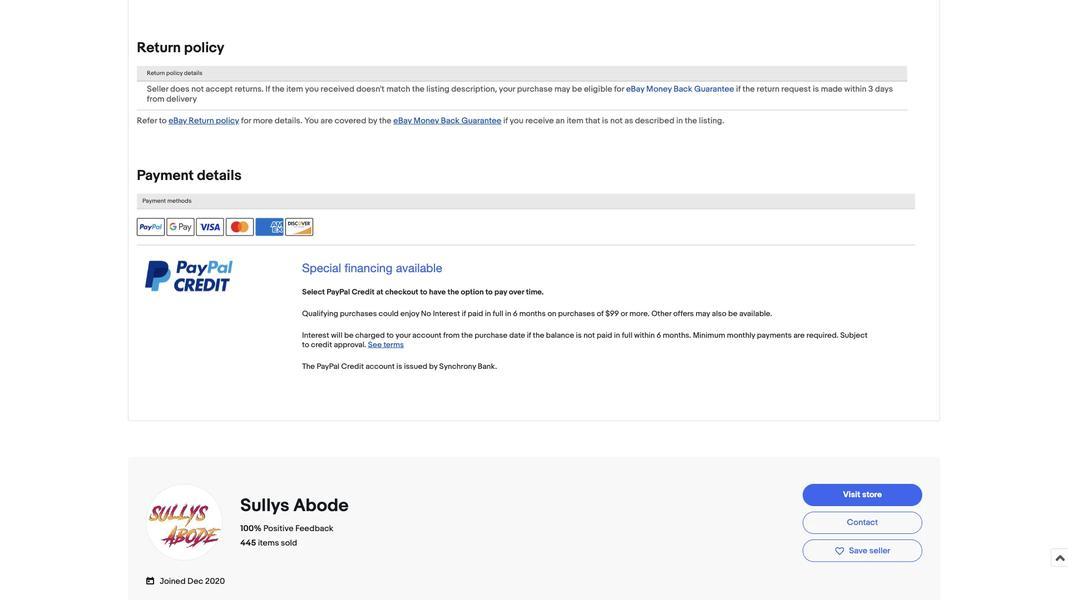 Task type: locate. For each thing, give the bounding box(es) containing it.
ebay down delivery
[[169, 116, 187, 126]]

1 horizontal spatial within
[[845, 84, 867, 94]]

1 vertical spatial 6
[[657, 331, 661, 341]]

6 left months.
[[657, 331, 661, 341]]

monthly
[[727, 331, 755, 341]]

are right you
[[321, 116, 333, 126]]

0 vertical spatial 6
[[513, 309, 518, 319]]

2 horizontal spatial ebay
[[626, 84, 645, 94]]

interest inside interest will be charged to your account from the purchase date if the balance is not paid in full within 6 months. minimum monthly payments are required. subject to credit approval.
[[302, 331, 329, 341]]

positive
[[264, 524, 294, 534]]

1 vertical spatial your
[[396, 331, 411, 341]]

0 vertical spatial guarantee
[[694, 84, 735, 94]]

0 vertical spatial within
[[845, 84, 867, 94]]

policy down accept
[[216, 116, 239, 126]]

2 vertical spatial policy
[[216, 116, 239, 126]]

1 horizontal spatial purchase
[[517, 84, 553, 94]]

on
[[548, 309, 556, 319]]

received
[[321, 84, 355, 94]]

refer to ebay return policy for more details. you are covered by the ebay money back guarantee if you receive an item that is not as described in the listing.
[[137, 116, 725, 126]]

paid down option
[[468, 309, 483, 319]]

is left issued
[[397, 362, 402, 372]]

1 horizontal spatial by
[[429, 362, 438, 372]]

in down $99
[[614, 331, 620, 341]]

0 horizontal spatial you
[[305, 84, 319, 94]]

ebay money back guarantee link up described
[[626, 84, 735, 94]]

in inside interest will be charged to your account from the purchase date if the balance is not paid in full within 6 months. minimum monthly payments are required. subject to credit approval.
[[614, 331, 620, 341]]

money down 'listing'
[[414, 116, 439, 126]]

details
[[184, 70, 202, 77], [197, 168, 242, 185]]

the right date
[[533, 331, 545, 341]]

0 vertical spatial from
[[147, 94, 165, 104]]

1 vertical spatial purchase
[[475, 331, 508, 341]]

paid inside interest will be charged to your account from the purchase date if the balance is not paid in full within 6 months. minimum monthly payments are required. subject to credit approval.
[[597, 331, 612, 341]]

store
[[862, 491, 882, 501]]

1 vertical spatial guarantee
[[462, 116, 502, 126]]

payment methods
[[142, 198, 192, 205]]

2 vertical spatial not
[[584, 331, 595, 341]]

not right balance on the bottom right of the page
[[584, 331, 595, 341]]

return down delivery
[[189, 116, 214, 126]]

be right also
[[728, 309, 738, 319]]

google pay image
[[167, 218, 194, 236]]

1 vertical spatial by
[[429, 362, 438, 372]]

ebay up as
[[626, 84, 645, 94]]

return up return policy details on the top left of the page
[[137, 40, 181, 57]]

0 vertical spatial money
[[647, 84, 672, 94]]

accept
[[206, 84, 233, 94]]

1 vertical spatial money
[[414, 116, 439, 126]]

item
[[286, 84, 303, 94], [567, 116, 584, 126]]

2 horizontal spatial not
[[610, 116, 623, 126]]

dec
[[188, 577, 203, 587]]

0 vertical spatial details
[[184, 70, 202, 77]]

1 horizontal spatial your
[[499, 84, 515, 94]]

1 vertical spatial return
[[147, 70, 165, 77]]

purchase inside interest will be charged to your account from the purchase date if the balance is not paid in full within 6 months. minimum monthly payments are required. subject to credit approval.
[[475, 331, 508, 341]]

not left as
[[610, 116, 623, 126]]

from up refer
[[147, 94, 165, 104]]

the inside if the return request is made within 3 days from delivery
[[743, 84, 755, 94]]

0 vertical spatial purchase
[[517, 84, 553, 94]]

have
[[429, 288, 446, 297]]

be right will
[[344, 331, 354, 341]]

0 horizontal spatial item
[[286, 84, 303, 94]]

purchase left date
[[475, 331, 508, 341]]

back up described
[[674, 84, 693, 94]]

within left 3
[[845, 84, 867, 94]]

your inside interest will be charged to your account from the purchase date if the balance is not paid in full within 6 months. minimum monthly payments are required. subject to credit approval.
[[396, 331, 411, 341]]

contact
[[847, 518, 878, 528]]

described
[[635, 116, 675, 126]]

joined
[[160, 577, 186, 587]]

if
[[736, 84, 741, 94], [504, 116, 508, 126], [462, 309, 466, 319], [527, 331, 531, 341]]

0 vertical spatial back
[[674, 84, 693, 94]]

0 horizontal spatial within
[[634, 331, 655, 341]]

within
[[845, 84, 867, 94], [634, 331, 655, 341]]

by right issued
[[429, 362, 438, 372]]

3
[[869, 84, 873, 94]]

to left have
[[420, 288, 427, 297]]

100% positive feedback 445 items sold
[[240, 524, 334, 549]]

you
[[305, 84, 319, 94], [510, 116, 524, 126]]

1 vertical spatial payment
[[142, 198, 166, 205]]

in
[[677, 116, 683, 126], [485, 309, 491, 319], [505, 309, 511, 319], [614, 331, 620, 341]]

guarantee down description,
[[462, 116, 502, 126]]

1 vertical spatial are
[[794, 331, 805, 341]]

0 horizontal spatial be
[[344, 331, 354, 341]]

description,
[[452, 84, 497, 94]]

account down see at the left of the page
[[366, 362, 395, 372]]

be inside interest will be charged to your account from the purchase date if the balance is not paid in full within 6 months. minimum monthly payments are required. subject to credit approval.
[[344, 331, 354, 341]]

by
[[368, 116, 377, 126], [429, 362, 438, 372]]

made
[[821, 84, 843, 94]]

0 horizontal spatial back
[[441, 116, 460, 126]]

1 vertical spatial ebay money back guarantee link
[[393, 116, 502, 126]]

1 vertical spatial may
[[696, 309, 710, 319]]

guarantee up the listing.
[[694, 84, 735, 94]]

payments
[[757, 331, 792, 341]]

1 horizontal spatial not
[[584, 331, 595, 341]]

to right refer
[[159, 116, 167, 126]]

ebay
[[626, 84, 645, 94], [169, 116, 187, 126], [393, 116, 412, 126]]

1 horizontal spatial 6
[[657, 331, 661, 341]]

1 vertical spatial full
[[622, 331, 633, 341]]

payment up the payment methods
[[137, 168, 194, 185]]

may up the an
[[555, 84, 570, 94]]

paypal image
[[137, 218, 165, 236]]

return up seller
[[147, 70, 165, 77]]

eligible
[[584, 84, 612, 94]]

purchases left of
[[558, 309, 595, 319]]

0 vertical spatial payment
[[137, 168, 194, 185]]

to
[[159, 116, 167, 126], [420, 288, 427, 297], [486, 288, 493, 297], [387, 331, 394, 341], [302, 341, 309, 350]]

in right described
[[677, 116, 683, 126]]

1 horizontal spatial are
[[794, 331, 805, 341]]

the left return in the top right of the page
[[743, 84, 755, 94]]

select paypal credit at checkout to have the option to pay over time.
[[302, 288, 544, 297]]

1 horizontal spatial money
[[647, 84, 672, 94]]

1 vertical spatial be
[[728, 309, 738, 319]]

if right date
[[527, 331, 531, 341]]

full down or
[[622, 331, 633, 341]]

1 horizontal spatial from
[[443, 331, 460, 341]]

0 horizontal spatial from
[[147, 94, 165, 104]]

0 vertical spatial be
[[572, 84, 582, 94]]

0 vertical spatial credit
[[352, 288, 375, 297]]

account inside interest will be charged to your account from the purchase date if the balance is not paid in full within 6 months. minimum monthly payments are required. subject to credit approval.
[[413, 331, 442, 341]]

full
[[493, 309, 504, 319], [622, 331, 633, 341]]

paypal right the the
[[317, 362, 340, 372]]

0 vertical spatial policy
[[184, 40, 224, 57]]

1 vertical spatial account
[[366, 362, 395, 372]]

at
[[376, 288, 383, 297]]

credit for account
[[341, 362, 364, 372]]

charged
[[355, 331, 385, 341]]

1 vertical spatial back
[[441, 116, 460, 126]]

may left also
[[696, 309, 710, 319]]

the left 'listing'
[[412, 84, 425, 94]]

or
[[621, 309, 628, 319]]

1 vertical spatial credit
[[341, 362, 364, 372]]

credit down approval.
[[341, 362, 364, 372]]

0 horizontal spatial paid
[[468, 309, 483, 319]]

return for return policy details
[[147, 70, 165, 77]]

your right description,
[[499, 84, 515, 94]]

0 vertical spatial paid
[[468, 309, 483, 319]]

ebay money back guarantee link down seller does not accept returns. if the item you received doesn't match the listing description, your purchase may be eligible for ebay money back guarantee
[[393, 116, 502, 126]]

if down if the return request is made within 3 days from delivery
[[504, 116, 508, 126]]

0 vertical spatial you
[[305, 84, 319, 94]]

ebay money back guarantee link
[[626, 84, 735, 94], [393, 116, 502, 126]]

not right does
[[191, 84, 204, 94]]

1 vertical spatial paid
[[597, 331, 612, 341]]

abode
[[293, 496, 349, 518]]

of
[[597, 309, 604, 319]]

financing
[[345, 261, 393, 275]]

0 vertical spatial account
[[413, 331, 442, 341]]

payment left methods
[[142, 198, 166, 205]]

from
[[147, 94, 165, 104], [443, 331, 460, 341]]

back down seller does not accept returns. if the item you received doesn't match the listing description, your purchase may be eligible for ebay money back guarantee
[[441, 116, 460, 126]]

policy up does
[[166, 70, 183, 77]]

feedback
[[295, 524, 334, 534]]

0 horizontal spatial your
[[396, 331, 411, 341]]

6
[[513, 309, 518, 319], [657, 331, 661, 341]]

option
[[461, 288, 484, 297]]

money
[[647, 84, 672, 94], [414, 116, 439, 126]]

1 horizontal spatial back
[[674, 84, 693, 94]]

2 vertical spatial be
[[344, 331, 354, 341]]

1 vertical spatial from
[[443, 331, 460, 341]]

full down pay at the left of the page
[[493, 309, 504, 319]]

you left received on the top of the page
[[305, 84, 319, 94]]

save seller
[[849, 546, 891, 557]]

is inside interest will be charged to your account from the purchase date if the balance is not paid in full within 6 months. minimum monthly payments are required. subject to credit approval.
[[576, 331, 582, 341]]

policy up return policy details on the top left of the page
[[184, 40, 224, 57]]

1 horizontal spatial be
[[572, 84, 582, 94]]

0 horizontal spatial guarantee
[[462, 116, 502, 126]]

enjoy
[[401, 309, 419, 319]]

the down 'match' on the left of the page
[[379, 116, 392, 126]]

paid down of
[[597, 331, 612, 341]]

1 horizontal spatial paid
[[597, 331, 612, 341]]

the left the listing.
[[685, 116, 697, 126]]

is inside if the return request is made within 3 days from delivery
[[813, 84, 819, 94]]

for
[[614, 84, 624, 94], [241, 116, 251, 126]]

purchase up receive
[[517, 84, 553, 94]]

is left made
[[813, 84, 819, 94]]

see
[[368, 341, 382, 350]]

paypal for select
[[327, 288, 350, 297]]

money up described
[[647, 84, 672, 94]]

0 vertical spatial are
[[321, 116, 333, 126]]

are left required.
[[794, 331, 805, 341]]

are
[[321, 116, 333, 126], [794, 331, 805, 341]]

6 left months
[[513, 309, 518, 319]]

bank.
[[478, 362, 497, 372]]

from inside interest will be charged to your account from the purchase date if the balance is not paid in full within 6 months. minimum monthly payments are required. subject to credit approval.
[[443, 331, 460, 341]]

balance
[[546, 331, 574, 341]]

0 horizontal spatial may
[[555, 84, 570, 94]]

your
[[499, 84, 515, 94], [396, 331, 411, 341]]

back
[[674, 84, 693, 94], [441, 116, 460, 126]]

for right 'eligible'
[[614, 84, 624, 94]]

by right covered
[[368, 116, 377, 126]]

account down no
[[413, 331, 442, 341]]

you left receive
[[510, 116, 524, 126]]

interest right no
[[433, 309, 460, 319]]

seller
[[870, 546, 891, 557]]

policy
[[184, 40, 224, 57], [166, 70, 183, 77], [216, 116, 239, 126]]

be left 'eligible'
[[572, 84, 582, 94]]

purchases up charged
[[340, 309, 377, 319]]

credit left at
[[352, 288, 375, 297]]

0 horizontal spatial full
[[493, 309, 504, 319]]

text__icon wrapper image
[[146, 576, 160, 586]]

visa image
[[196, 218, 224, 236]]

payment details
[[137, 168, 242, 185]]

1 purchases from the left
[[340, 309, 377, 319]]

item right if
[[286, 84, 303, 94]]

paypal right select at the left of page
[[327, 288, 350, 297]]

see terms link
[[368, 341, 404, 350]]

item right the an
[[567, 116, 584, 126]]

payment
[[137, 168, 194, 185], [142, 198, 166, 205]]

0 horizontal spatial interest
[[302, 331, 329, 341]]

ebay down 'match' on the left of the page
[[393, 116, 412, 126]]

0 horizontal spatial ebay
[[169, 116, 187, 126]]

the up synchrony
[[462, 331, 473, 341]]

purchase
[[517, 84, 553, 94], [475, 331, 508, 341]]

0 horizontal spatial purchases
[[340, 309, 377, 319]]

1 vertical spatial you
[[510, 116, 524, 126]]

may
[[555, 84, 570, 94], [696, 309, 710, 319]]

details up does
[[184, 70, 202, 77]]

0 horizontal spatial account
[[366, 362, 395, 372]]

for left more
[[241, 116, 251, 126]]

$99
[[606, 309, 619, 319]]

to left credit
[[302, 341, 309, 350]]

1 vertical spatial not
[[610, 116, 623, 126]]

1 vertical spatial paypal
[[317, 362, 340, 372]]

1 horizontal spatial item
[[567, 116, 584, 126]]

checkout
[[385, 288, 419, 297]]

0 vertical spatial by
[[368, 116, 377, 126]]

details up 'visa' image
[[197, 168, 242, 185]]

1 horizontal spatial account
[[413, 331, 442, 341]]

your down the enjoy
[[396, 331, 411, 341]]

covered
[[335, 116, 366, 126]]

within down more.
[[634, 331, 655, 341]]

0 horizontal spatial are
[[321, 116, 333, 126]]

if the return request is made within 3 days from delivery
[[147, 84, 893, 104]]

1 vertical spatial interest
[[302, 331, 329, 341]]

1 horizontal spatial full
[[622, 331, 633, 341]]

interest left will
[[302, 331, 329, 341]]

receive
[[526, 116, 554, 126]]

0 horizontal spatial purchase
[[475, 331, 508, 341]]

0 vertical spatial return
[[137, 40, 181, 57]]

is right balance on the bottom right of the page
[[576, 331, 582, 341]]

the
[[272, 84, 285, 94], [412, 84, 425, 94], [743, 84, 755, 94], [379, 116, 392, 126], [685, 116, 697, 126], [448, 288, 459, 297], [462, 331, 473, 341], [533, 331, 545, 341]]

full inside interest will be charged to your account from the purchase date if the balance is not paid in full within 6 months. minimum monthly payments are required. subject to credit approval.
[[622, 331, 633, 341]]

1 vertical spatial for
[[241, 116, 251, 126]]

1 vertical spatial policy
[[166, 70, 183, 77]]

to left pay at the left of the page
[[486, 288, 493, 297]]

if inside interest will be charged to your account from the purchase date if the balance is not paid in full within 6 months. minimum monthly payments are required. subject to credit approval.
[[527, 331, 531, 341]]

are inside interest will be charged to your account from the purchase date if the balance is not paid in full within 6 months. minimum monthly payments are required. subject to credit approval.
[[794, 331, 805, 341]]

from up synchrony
[[443, 331, 460, 341]]

1 horizontal spatial ebay money back guarantee link
[[626, 84, 735, 94]]

if left return in the top right of the page
[[736, 84, 741, 94]]



Task type: vqa. For each thing, say whether or not it's contained in the screenshot.
PURCHASES
yes



Task type: describe. For each thing, give the bounding box(es) containing it.
seller
[[147, 84, 168, 94]]

terms
[[384, 341, 404, 350]]

to right see at the left of the page
[[387, 331, 394, 341]]

visit store
[[843, 491, 882, 501]]

qualifying purchases could enjoy no interest if paid in full in 6 months on purchases of $99 or more. other offers may also be available.
[[302, 309, 772, 319]]

0 horizontal spatial for
[[241, 116, 251, 126]]

0 vertical spatial item
[[286, 84, 303, 94]]

visit
[[843, 491, 861, 501]]

paypal for the
[[317, 362, 340, 372]]

see terms
[[368, 341, 404, 350]]

if
[[266, 84, 270, 94]]

subject
[[840, 331, 868, 341]]

return policy details
[[147, 70, 202, 77]]

445
[[240, 539, 256, 549]]

0 vertical spatial your
[[499, 84, 515, 94]]

if down option
[[462, 309, 466, 319]]

return
[[757, 84, 780, 94]]

available
[[396, 261, 442, 275]]

details.
[[275, 116, 302, 126]]

over
[[509, 288, 524, 297]]

qualifying
[[302, 309, 338, 319]]

0 vertical spatial may
[[555, 84, 570, 94]]

doesn't
[[356, 84, 385, 94]]

1 horizontal spatial guarantee
[[694, 84, 735, 94]]

0 horizontal spatial money
[[414, 116, 439, 126]]

payment for payment details
[[137, 168, 194, 185]]

methods
[[167, 198, 192, 205]]

joined dec 2020
[[160, 577, 225, 587]]

within inside if the return request is made within 3 days from delivery
[[845, 84, 867, 94]]

delivery
[[166, 94, 197, 104]]

policy for return policy
[[184, 40, 224, 57]]

returns.
[[235, 84, 264, 94]]

match
[[387, 84, 410, 94]]

2 vertical spatial return
[[189, 116, 214, 126]]

from inside if the return request is made within 3 days from delivery
[[147, 94, 165, 104]]

ebay return policy link
[[169, 116, 239, 126]]

1 vertical spatial details
[[197, 168, 242, 185]]

policy for return policy details
[[166, 70, 183, 77]]

also
[[712, 309, 727, 319]]

1 vertical spatial item
[[567, 116, 584, 126]]

more.
[[630, 309, 650, 319]]

other
[[652, 309, 672, 319]]

in left months
[[485, 309, 491, 319]]

no
[[421, 309, 431, 319]]

save seller button
[[803, 540, 923, 563]]

is right that
[[602, 116, 609, 126]]

sullys abode link
[[240, 496, 353, 518]]

2 purchases from the left
[[558, 309, 595, 319]]

sullys abode image
[[145, 484, 223, 562]]

as
[[625, 116, 633, 126]]

2020
[[205, 577, 225, 587]]

interest will be charged to your account from the purchase date if the balance is not paid in full within 6 months. minimum monthly payments are required. subject to credit approval.
[[302, 331, 868, 350]]

master card image
[[226, 218, 254, 236]]

could
[[379, 309, 399, 319]]

minimum
[[693, 331, 725, 341]]

offers
[[673, 309, 694, 319]]

6 inside interest will be charged to your account from the purchase date if the balance is not paid in full within 6 months. minimum monthly payments are required. subject to credit approval.
[[657, 331, 661, 341]]

refer
[[137, 116, 157, 126]]

0 horizontal spatial 6
[[513, 309, 518, 319]]

credit
[[311, 341, 332, 350]]

within inside interest will be charged to your account from the purchase date if the balance is not paid in full within 6 months. minimum monthly payments are required. subject to credit approval.
[[634, 331, 655, 341]]

sold
[[281, 539, 297, 549]]

sullys
[[240, 496, 289, 518]]

more
[[253, 116, 273, 126]]

synchrony
[[439, 362, 476, 372]]

date
[[509, 331, 525, 341]]

american express image
[[256, 218, 284, 236]]

months
[[519, 309, 546, 319]]

0 vertical spatial interest
[[433, 309, 460, 319]]

seller does not accept returns. if the item you received doesn't match the listing description, your purchase may be eligible for ebay money back guarantee
[[147, 84, 735, 94]]

days
[[875, 84, 893, 94]]

sullys abode
[[240, 496, 349, 518]]

contact link
[[803, 513, 923, 535]]

available.
[[739, 309, 772, 319]]

if inside if the return request is made within 3 days from delivery
[[736, 84, 741, 94]]

special financing available
[[302, 261, 442, 275]]

approval.
[[334, 341, 366, 350]]

return policy
[[137, 40, 224, 57]]

items
[[258, 539, 279, 549]]

0 vertical spatial ebay money back guarantee link
[[626, 84, 735, 94]]

you
[[304, 116, 319, 126]]

discover image
[[285, 218, 313, 236]]

the
[[302, 362, 315, 372]]

will
[[331, 331, 343, 341]]

0 horizontal spatial ebay money back guarantee link
[[393, 116, 502, 126]]

0 vertical spatial full
[[493, 309, 504, 319]]

months.
[[663, 331, 691, 341]]

save
[[849, 546, 868, 557]]

pay
[[495, 288, 507, 297]]

0 horizontal spatial not
[[191, 84, 204, 94]]

the right have
[[448, 288, 459, 297]]

in down pay at the left of the page
[[505, 309, 511, 319]]

listing.
[[699, 116, 725, 126]]

0 vertical spatial for
[[614, 84, 624, 94]]

required.
[[807, 331, 839, 341]]

does
[[170, 84, 190, 94]]

not inside interest will be charged to your account from the purchase date if the balance is not paid in full within 6 months. minimum monthly payments are required. subject to credit approval.
[[584, 331, 595, 341]]

1 horizontal spatial ebay
[[393, 116, 412, 126]]

100%
[[240, 524, 262, 534]]

return for return policy
[[137, 40, 181, 57]]

request
[[782, 84, 811, 94]]

that
[[586, 116, 600, 126]]

an
[[556, 116, 565, 126]]

0 horizontal spatial by
[[368, 116, 377, 126]]

1 horizontal spatial you
[[510, 116, 524, 126]]

time.
[[526, 288, 544, 297]]

the right if
[[272, 84, 285, 94]]

special
[[302, 261, 341, 275]]

credit for at
[[352, 288, 375, 297]]

payment for payment methods
[[142, 198, 166, 205]]

2 horizontal spatial be
[[728, 309, 738, 319]]

select
[[302, 288, 325, 297]]

the paypal credit account is issued by synchrony bank.
[[302, 362, 497, 372]]

1 horizontal spatial may
[[696, 309, 710, 319]]



